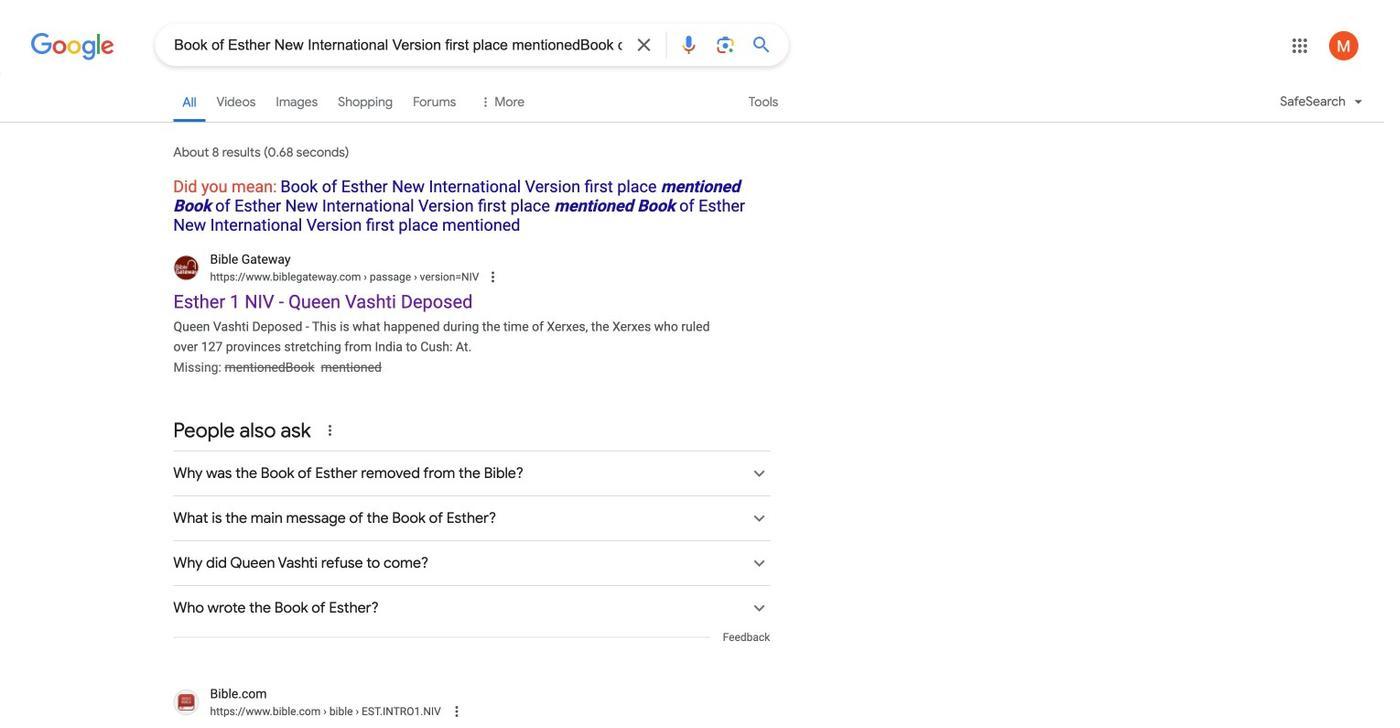 Task type: describe. For each thing, give the bounding box(es) containing it.
Search text field
[[174, 35, 622, 58]]

google image
[[30, 33, 115, 60]]

search by voice image
[[678, 34, 700, 56]]



Task type: vqa. For each thing, say whether or not it's contained in the screenshot.
Show Street View Coverage 'icon'
no



Task type: locate. For each thing, give the bounding box(es) containing it.
search by image image
[[715, 34, 737, 56]]

None text field
[[210, 269, 479, 285]]

navigation
[[0, 81, 1385, 133]]

None text field
[[361, 270, 479, 283], [210, 704, 441, 717], [321, 705, 441, 717], [361, 270, 479, 283], [210, 704, 441, 717], [321, 705, 441, 717]]

None search field
[[0, 23, 789, 66]]

heading
[[173, 177, 771, 235]]



